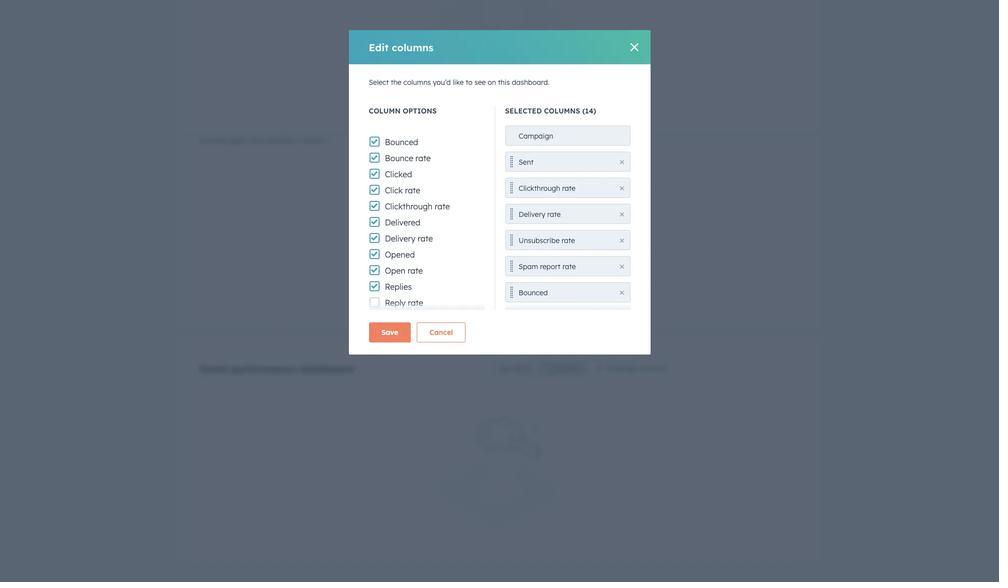 Task type: vqa. For each thing, say whether or not it's contained in the screenshot.
like
yes



Task type: locate. For each thing, give the bounding box(es) containing it.
0 horizontal spatial sent
[[498, 365, 511, 373]]

1 vertical spatial bounced
[[519, 289, 548, 298]]

clickthrough
[[519, 184, 560, 193], [385, 202, 433, 212]]

clickthrough rate
[[519, 184, 576, 193], [385, 202, 450, 212]]

4 close image from the top
[[620, 239, 624, 243]]

columns right edit on the top left of the page
[[392, 41, 434, 54]]

1 performance from the top
[[231, 133, 297, 145]]

email performance chart
[[200, 133, 326, 145]]

bounced
[[385, 137, 418, 147], [519, 289, 548, 298]]

sent inside the edit columns dialog
[[519, 158, 534, 167]]

0 vertical spatial delivery rate
[[519, 210, 561, 219]]

group containing sent emails
[[490, 361, 589, 377]]

bounced up bounce
[[385, 137, 418, 147]]

0 vertical spatial performance
[[231, 133, 297, 145]]

1 vertical spatial data
[[482, 297, 500, 307]]

cancel
[[430, 328, 453, 338]]

close image for spam
[[620, 265, 624, 269]]

columns left the (14)
[[544, 107, 580, 116]]

no
[[469, 63, 480, 73], [468, 297, 479, 307]]

emails
[[513, 365, 531, 373]]

the
[[391, 78, 402, 87]]

edit columns
[[369, 41, 434, 54]]

columns for manage columns
[[638, 364, 667, 373]]

delivery
[[519, 210, 546, 219], [385, 234, 416, 244]]

email
[[200, 133, 228, 145], [200, 363, 228, 376]]

unsubscribe rate
[[519, 236, 575, 245]]

0 vertical spatial data
[[483, 63, 501, 73]]

no data to show down spam
[[468, 297, 531, 307]]

see
[[475, 78, 486, 87]]

to
[[503, 63, 511, 73], [466, 78, 473, 87], [502, 297, 510, 307]]

0 vertical spatial bounced
[[385, 137, 418, 147]]

performance
[[231, 133, 297, 145], [231, 363, 297, 376]]

save
[[382, 328, 399, 338]]

1 horizontal spatial clickthrough rate
[[519, 184, 576, 193]]

bounce
[[385, 153, 413, 163]]

1 vertical spatial show
[[512, 297, 531, 307]]

delivered
[[385, 218, 421, 228]]

0 vertical spatial delivery
[[519, 210, 546, 219]]

1 vertical spatial sent
[[498, 365, 511, 373]]

close image for unsubscribe
[[620, 239, 624, 243]]

close image
[[630, 43, 639, 51]]

1 vertical spatial email
[[200, 363, 228, 376]]

reply
[[385, 298, 406, 308]]

columns inside button
[[638, 364, 667, 373]]

reply rate
[[385, 298, 423, 308]]

1 horizontal spatial bounced
[[519, 289, 548, 298]]

unsubscribe
[[519, 236, 560, 245]]

dashboard.
[[512, 78, 550, 87]]

sent for sent
[[519, 158, 534, 167]]

delivery rate down delivered
[[385, 234, 433, 244]]

delivery up unsubscribe on the right of page
[[519, 210, 546, 219]]

columns right the manage
[[638, 364, 667, 373]]

show
[[513, 63, 532, 73], [512, 297, 531, 307]]

1 email from the top
[[200, 133, 228, 145]]

0 horizontal spatial delivery
[[385, 234, 416, 244]]

selected
[[505, 107, 542, 116]]

no data to show
[[469, 63, 532, 73], [468, 297, 531, 307]]

1 vertical spatial to
[[466, 78, 473, 87]]

delivery up opened
[[385, 234, 416, 244]]

sent down campaign
[[519, 158, 534, 167]]

show up 'dashboard.'
[[513, 63, 532, 73]]

no data to show up this
[[469, 63, 532, 73]]

0 horizontal spatial delivery rate
[[385, 234, 433, 244]]

0 vertical spatial clickthrough
[[519, 184, 560, 193]]

edit
[[369, 41, 389, 54]]

0 vertical spatial email
[[200, 133, 228, 145]]

rate
[[416, 153, 431, 163], [562, 184, 576, 193], [405, 186, 420, 196], [435, 202, 450, 212], [548, 210, 561, 219], [418, 234, 433, 244], [562, 236, 575, 245], [563, 263, 576, 272], [408, 266, 423, 276], [408, 298, 423, 308]]

on
[[488, 78, 496, 87]]

sent left emails
[[498, 365, 511, 373]]

0 horizontal spatial clickthrough rate
[[385, 202, 450, 212]]

1 vertical spatial delivery
[[385, 234, 416, 244]]

1 vertical spatial performance
[[231, 363, 297, 376]]

delivery rate
[[519, 210, 561, 219], [385, 234, 433, 244]]

to inside the edit columns dialog
[[466, 78, 473, 87]]

1 vertical spatial clickthrough
[[385, 202, 433, 212]]

close image
[[620, 160, 624, 164], [620, 187, 624, 191], [620, 213, 624, 217], [620, 239, 624, 243], [620, 265, 624, 269], [620, 291, 624, 295]]

1 vertical spatial delivery rate
[[385, 234, 433, 244]]

Sent emails button
[[490, 361, 540, 377]]

like
[[453, 78, 464, 87]]

sent emails
[[498, 365, 531, 373]]

2 close image from the top
[[620, 187, 624, 191]]

edit columns dialog
[[349, 30, 651, 486]]

selected columns (14)
[[505, 107, 596, 116]]

3 close image from the top
[[620, 213, 624, 217]]

group
[[490, 361, 589, 377]]

campaigns
[[548, 365, 580, 373]]

sent inside button
[[498, 365, 511, 373]]

delivery rate up unsubscribe on the right of page
[[519, 210, 561, 219]]

2 performance from the top
[[231, 363, 297, 376]]

campaign
[[519, 132, 553, 141]]

2 email from the top
[[200, 363, 228, 376]]

columns
[[392, 41, 434, 54], [404, 78, 431, 87], [544, 107, 580, 116], [638, 364, 667, 373]]

email for email performance dashboard
[[200, 363, 228, 376]]

sent
[[519, 158, 534, 167], [498, 365, 511, 373]]

1 close image from the top
[[620, 160, 624, 164]]

email performance dashboard
[[200, 363, 354, 376]]

0 vertical spatial sent
[[519, 158, 534, 167]]

spam
[[519, 263, 538, 272]]

1 horizontal spatial sent
[[519, 158, 534, 167]]

bounced down spam
[[519, 289, 548, 298]]

5 close image from the top
[[620, 265, 624, 269]]

1 horizontal spatial delivery rate
[[519, 210, 561, 219]]

save button
[[369, 323, 411, 343]]

show down spam
[[512, 297, 531, 307]]

data
[[483, 63, 501, 73], [482, 297, 500, 307]]

1 vertical spatial no data to show
[[468, 297, 531, 307]]



Task type: describe. For each thing, give the bounding box(es) containing it.
open
[[385, 266, 406, 276]]

click rate
[[385, 186, 420, 196]]

performance for chart
[[231, 133, 297, 145]]

0 vertical spatial no data to show
[[469, 63, 532, 73]]

6 close image from the top
[[620, 291, 624, 295]]

open rate
[[385, 266, 423, 276]]

report
[[540, 263, 561, 272]]

manage columns button
[[597, 363, 667, 376]]

columns for edit columns
[[392, 41, 434, 54]]

you'd
[[433, 78, 451, 87]]

manage
[[607, 364, 636, 373]]

click
[[385, 186, 403, 196]]

column
[[369, 107, 401, 116]]

spam report rate
[[519, 263, 576, 272]]

performance for dashboard
[[231, 363, 297, 376]]

Campaigns button
[[539, 361, 589, 377]]

1 horizontal spatial clickthrough
[[519, 184, 560, 193]]

dashboard
[[300, 363, 354, 376]]

bounce rate
[[385, 153, 431, 163]]

1 vertical spatial no
[[468, 297, 479, 307]]

replies
[[385, 282, 412, 292]]

select the columns you'd like to see on this dashboard.
[[369, 78, 550, 87]]

select
[[369, 78, 389, 87]]

email for email performance chart
[[200, 133, 228, 145]]

opened
[[385, 250, 415, 260]]

columns for selected columns (14)
[[544, 107, 580, 116]]

close image for clickthrough
[[620, 187, 624, 191]]

0 vertical spatial no
[[469, 63, 480, 73]]

close image for delivery
[[620, 213, 624, 217]]

1 vertical spatial clickthrough rate
[[385, 202, 450, 212]]

0 vertical spatial clickthrough rate
[[519, 184, 576, 193]]

manage columns
[[607, 364, 667, 373]]

column options
[[369, 107, 437, 116]]

options
[[403, 107, 437, 116]]

cancel button
[[417, 323, 466, 343]]

0 horizontal spatial bounced
[[385, 137, 418, 147]]

0 vertical spatial to
[[503, 63, 511, 73]]

columns right the
[[404, 78, 431, 87]]

0 vertical spatial show
[[513, 63, 532, 73]]

clicked
[[385, 170, 412, 180]]

2 vertical spatial to
[[502, 297, 510, 307]]

chart
[[300, 133, 326, 145]]

(14)
[[583, 107, 596, 116]]

0 horizontal spatial clickthrough
[[385, 202, 433, 212]]

1 horizontal spatial delivery
[[519, 210, 546, 219]]

sent for sent emails
[[498, 365, 511, 373]]

this
[[498, 78, 510, 87]]



